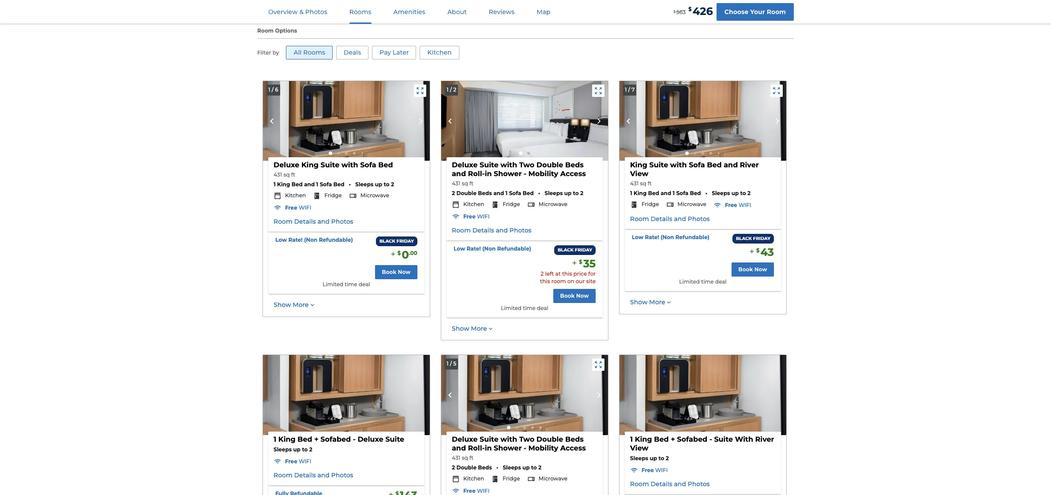 Task type: locate. For each thing, give the bounding box(es) containing it.
1 horizontal spatial book
[[560, 293, 575, 300]]

1 vertical spatial in
[[485, 445, 492, 453]]

room details and photos
[[630, 215, 710, 223], [274, 218, 353, 226], [452, 227, 532, 235], [274, 472, 353, 480], [630, 481, 710, 489]]

go to image #1 image up the "deluxe suite with two double beds and roll-in shower - mobility access 431 sq ft 2 double beds   •   sleeps up to 2"
[[507, 427, 511, 430]]

2 horizontal spatial limited
[[679, 279, 700, 286]]

1 horizontal spatial book now button
[[553, 289, 596, 304]]

2 horizontal spatial +
[[730, 11, 733, 18]]

2 horizontal spatial time
[[701, 279, 714, 286]]

0 horizontal spatial time
[[345, 282, 357, 288]]

room for 1 king bed + sofabed - deluxe suite
[[274, 472, 292, 480]]

tab list containing overview & photos
[[257, 0, 561, 24]]

double
[[536, 161, 563, 170], [456, 190, 477, 197], [536, 436, 563, 444], [456, 465, 477, 472]]

426
[[693, 5, 713, 17]]

0 vertical spatial sleeps
[[274, 447, 292, 454]]

with for king suite with sofa bed and river view 431 sq ft 1 king bed and 1 sofa bed   •   sleeps up to 2
[[670, 161, 687, 170]]

2 horizontal spatial go to image #4 image
[[710, 152, 712, 155]]

0 horizontal spatial sleeps
[[274, 447, 292, 454]]

deluxe for deluxe suite with two double beds and roll-in shower - mobility access 431 sq ft 2 double beds and 1 sofa bed   •   sleeps up to 2
[[452, 161, 478, 170]]

1 horizontal spatial sleeps
[[630, 456, 648, 462]]

to inside "king suite with sofa bed and river view 431 sq ft 1 king bed and 1 sofa bed   •   sleeps up to 2"
[[740, 190, 746, 197]]

book now down 0
[[382, 269, 411, 276]]

book now button down 0
[[375, 266, 417, 280]]

more for 35
[[471, 325, 487, 333]]

limited for 43
[[679, 279, 700, 286]]

2 horizontal spatial low rate! (non refundable) button
[[632, 234, 709, 242]]

in inside the "deluxe suite with two double beds and roll-in shower - mobility access 431 sq ft 2 double beds   •   sleeps up to 2"
[[485, 445, 492, 453]]

1 horizontal spatial sofabed
[[677, 436, 707, 444]]

go to image #3 image up deluxe king suite with sofa bed 431 sq ft 1 king bed and 1 sofa bed   •   sleeps up to 2 on the top left
[[345, 152, 348, 155]]

black friday up $ 35
[[558, 248, 592, 253]]

$ left 35 on the right bottom
[[579, 259, 582, 266]]

go to image #1 image up "king suite with sofa bed and river view 431 sq ft 1 king bed and 1 sofa bed   •   sleeps up to 2" in the right of the page
[[685, 152, 689, 155]]

go to image #2 image up deluxe king suite with sofa bed 431 sq ft 1 king bed and 1 sofa bed   •   sleeps up to 2 on the top left
[[337, 152, 340, 155]]

two for deluxe suite with two double beds and roll-in shower - mobility access 431 sq ft 2 double beds and 1 sofa bed   •   sleeps up to 2
[[519, 161, 534, 170]]

2 horizontal spatial rate!
[[645, 234, 659, 241]]

show for 0
[[274, 301, 291, 309]]

with inside deluxe suite with two double beds and roll-in shower - mobility access 431 sq ft 2 double beds and 1 sofa bed   •   sleeps up to 2
[[501, 161, 517, 170]]

time
[[701, 279, 714, 286], [345, 282, 357, 288], [523, 305, 536, 312]]

/ for 43
[[628, 86, 630, 93]]

0 horizontal spatial show
[[274, 301, 291, 309]]

1 horizontal spatial (non
[[482, 246, 496, 253]]

wifi
[[739, 202, 751, 209], [299, 205, 311, 211], [477, 214, 490, 220], [299, 459, 311, 465], [655, 468, 668, 474], [477, 488, 490, 495]]

fridge for deluxe suite with two double beds and roll-in shower - mobility access 431 sq ft 2 double beds   •   sleeps up to 2
[[503, 476, 520, 483]]

low rate! (non refundable) button for 43
[[632, 234, 709, 242]]

now down $ 43
[[754, 267, 767, 273]]

go to image #1 image up deluxe suite with two double beds and roll-in shower - mobility access 431 sq ft 2 double beds and 1 sofa bed   •   sleeps up to 2
[[519, 152, 522, 155]]

rate!
[[645, 234, 659, 241], [288, 237, 303, 244], [467, 246, 481, 253]]

1 horizontal spatial deal
[[537, 305, 548, 312]]

your
[[750, 8, 765, 16]]

suite inside deluxe king suite with sofa bed 431 sq ft 1 king bed and 1 sofa bed   •   sleeps up to 2
[[321, 161, 339, 170]]

0 horizontal spatial sofabed
[[321, 436, 351, 444]]

kitchen for deluxe king suite with sofa bed 431 sq ft 1 king bed and 1 sofa bed   •   sleeps up to 2
[[285, 192, 306, 199]]

view inside 1 king bed + sofabed - suite with river view sleeps up to 2
[[630, 445, 648, 453]]

refundable)
[[675, 234, 709, 241], [319, 237, 353, 244], [497, 246, 531, 253]]

choose your room
[[724, 8, 786, 16]]

rate! for 0
[[288, 237, 303, 244]]

in
[[485, 170, 492, 178], [485, 445, 492, 453]]

& right overview
[[299, 8, 304, 16]]

0 horizontal spatial go to image #3 image
[[345, 152, 348, 155]]

1 horizontal spatial black
[[558, 248, 574, 253]]

book now button down $ 43
[[732, 263, 774, 277]]

0 horizontal spatial deal
[[359, 282, 370, 288]]

sofabed inside 1 king bed + sofabed - suite with river view sleeps up to 2
[[677, 436, 707, 444]]

rooms right 'all'
[[303, 48, 325, 56]]

1 horizontal spatial more
[[471, 325, 487, 333]]

up inside the 1 king bed + sofabed - deluxe suite sleeps up to 2
[[293, 447, 300, 454]]

this
[[562, 271, 572, 278], [540, 279, 550, 285]]

roll- inside the "deluxe suite with two double beds and roll-in shower - mobility access 431 sq ft 2 double beds   •   sleeps up to 2"
[[468, 445, 485, 453]]

ft
[[291, 172, 295, 178], [469, 181, 474, 187], [648, 181, 652, 187], [469, 455, 474, 462]]

$426
[[740, 1, 759, 9]]

book now for 35
[[560, 293, 589, 300]]

bed
[[378, 161, 393, 170], [707, 161, 722, 170], [292, 181, 303, 188], [648, 190, 659, 197], [298, 436, 312, 444], [654, 436, 669, 444]]

0 horizontal spatial (non
[[304, 237, 317, 244]]

image #1 image
[[263, 81, 430, 161], [441, 81, 608, 161], [620, 81, 786, 161], [263, 356, 430, 436], [441, 356, 608, 436], [620, 356, 786, 436]]

2 sofabed from the left
[[677, 436, 707, 444]]

beds for deluxe suite with two double beds and roll-in shower - mobility access 431 sq ft 2 double beds and 1 sofa bed   •   sleeps up to 2
[[565, 161, 584, 170]]

book now down on
[[560, 293, 589, 300]]

go to image #4 image up "king suite with sofa bed and river view 431 sq ft 1 king bed and 1 sofa bed   •   sleeps up to 2" in the right of the page
[[710, 152, 712, 155]]

$ inside the $ 0 . 00
[[397, 250, 401, 257]]

to inside deluxe suite with two double beds and roll-in shower - mobility access 431 sq ft 2 double beds and 1 sofa bed   •   sleeps up to 2
[[573, 190, 579, 197]]

2 shower from the top
[[494, 445, 522, 453]]

431 inside deluxe king suite with sofa bed 431 sq ft 1 king bed and 1 sofa bed   •   sleeps up to 2
[[274, 172, 282, 178]]

free
[[725, 202, 737, 209], [285, 205, 297, 211], [463, 214, 476, 220], [285, 459, 297, 465], [642, 468, 654, 474], [463, 488, 476, 495]]

mobility
[[528, 170, 558, 178], [528, 445, 558, 453]]

choose
[[724, 8, 749, 16]]

$ left 43
[[756, 248, 760, 254]]

0 vertical spatial rooms
[[349, 8, 371, 16]]

0 horizontal spatial black
[[379, 239, 395, 245]]

details for 35
[[472, 227, 494, 235]]

sq inside deluxe suite with two double beds and roll-in shower - mobility access 431 sq ft 2 double beds and 1 sofa bed   •   sleeps up to 2
[[462, 181, 468, 187]]

& inside button
[[299, 8, 304, 16]]

filter by amenity region
[[257, 46, 463, 67]]

2 horizontal spatial low
[[632, 234, 643, 241]]

more for 0
[[293, 301, 309, 309]]

1 vertical spatial beds
[[478, 190, 492, 197]]

sq
[[283, 172, 290, 178], [462, 181, 468, 187], [640, 181, 646, 187], [462, 455, 468, 462]]

0 vertical spatial view
[[630, 170, 648, 178]]

king inside 1 king bed + sofabed - suite with river view sleeps up to 2
[[635, 436, 652, 444]]

1 in from the top
[[485, 170, 492, 178]]

on
[[567, 279, 574, 285]]

fridge for deluxe king suite with sofa bed 431 sq ft 1 king bed and 1 sofa bed   •   sleeps up to 2
[[324, 192, 342, 199]]

sofabed inside the 1 king bed + sofabed - deluxe suite sleeps up to 2
[[321, 436, 351, 444]]

rooms
[[349, 8, 371, 16], [303, 48, 325, 56]]

1 horizontal spatial this
[[562, 271, 572, 278]]

563
[[676, 9, 686, 15]]

book now for 43
[[739, 267, 767, 273]]

our
[[576, 279, 585, 285]]

0 vertical spatial in
[[485, 170, 492, 178]]

+ for 1 king bed + sofabed - deluxe suite
[[314, 436, 319, 444]]

2 horizontal spatial more
[[649, 299, 665, 307]]

0 vertical spatial roll-
[[468, 170, 485, 178]]

2 horizontal spatial show
[[630, 299, 648, 307]]

0 horizontal spatial now
[[398, 269, 411, 276]]

& inside bundle price: $426 per night includes hotel + car, taxes & fees
[[762, 11, 766, 18]]

low rate! (non refundable) for 43
[[632, 234, 709, 241]]

deluxe inside deluxe suite with two double beds and roll-in shower - mobility access 431 sq ft 2 double beds and 1 sofa bed   •   sleeps up to 2
[[452, 161, 478, 170]]

.
[[409, 250, 410, 257]]

0 vertical spatial access
[[560, 170, 586, 178]]

rooms inside tab list
[[349, 8, 371, 16]]

black for 43
[[736, 236, 752, 242]]

ft inside "king suite with sofa bed and river view 431 sq ft 1 king bed and 1 sofa bed   •   sleeps up to 2"
[[648, 181, 652, 187]]

deals
[[344, 48, 361, 56]]

friday up $ 35
[[575, 248, 592, 253]]

2 view from the top
[[630, 445, 648, 453]]

book now button
[[732, 263, 774, 277], [375, 266, 417, 280], [553, 289, 596, 304]]

up inside deluxe king suite with sofa bed 431 sq ft 1 king bed and 1 sofa bed   •   sleeps up to 2
[[375, 181, 382, 188]]

with for deluxe suite with two double beds and roll-in shower - mobility access 431 sq ft 2 double beds and 1 sofa bed   •   sleeps up to 2
[[501, 161, 517, 170]]

2 horizontal spatial go to image #5 image
[[718, 153, 720, 155]]

go to image #5 image up the "deluxe suite with two double beds and roll-in shower - mobility access 431 sq ft 2 double beds   •   sleeps up to 2"
[[539, 427, 542, 430]]

photos
[[305, 8, 327, 16], [688, 215, 710, 223], [331, 218, 353, 226], [509, 227, 532, 235], [331, 472, 353, 480], [688, 481, 710, 489]]

2
[[453, 86, 456, 93], [391, 181, 394, 188], [452, 190, 455, 197], [580, 190, 583, 197], [747, 190, 751, 197], [541, 271, 544, 278], [309, 447, 312, 454], [666, 456, 669, 462], [452, 465, 455, 472], [538, 465, 542, 472]]

black friday up 0
[[379, 239, 414, 245]]

access for deluxe suite with two double beds and roll-in shower - mobility access 431 sq ft 2 double beds and 1 sofa bed   •   sleeps up to 2
[[560, 170, 586, 178]]

deluxe king suite with sofa bed 431 sq ft 1 king bed and 1 sofa bed   •   sleeps up to 2
[[274, 161, 394, 188]]

book now down $ 43
[[739, 267, 767, 273]]

1 mobility from the top
[[528, 170, 558, 178]]

sofabed
[[321, 436, 351, 444], [677, 436, 707, 444]]

go to image #2 image up "king suite with sofa bed and river view 431 sq ft 1 king bed and 1 sofa bed   •   sleeps up to 2" in the right of the page
[[694, 152, 696, 155]]

with
[[341, 161, 358, 170], [501, 161, 517, 170], [670, 161, 687, 170], [501, 436, 517, 444]]

now down 0
[[398, 269, 411, 276]]

0 vertical spatial shower
[[494, 170, 522, 178]]

$
[[688, 6, 692, 12], [673, 9, 676, 14], [756, 248, 760, 254], [397, 250, 401, 257], [579, 259, 582, 266]]

go to image #3 image up "king suite with sofa bed and river view 431 sq ft 1 king bed and 1 sofa bed   •   sleeps up to 2" in the right of the page
[[702, 152, 704, 155]]

two
[[519, 161, 534, 170], [519, 436, 534, 444]]

friday
[[753, 236, 770, 242], [397, 239, 414, 245], [575, 248, 592, 253]]

low rate! (non refundable) for 0
[[275, 237, 353, 244]]

1 view from the top
[[630, 170, 648, 178]]

deluxe inside the "deluxe suite with two double beds and roll-in shower - mobility access 431 sq ft 2 double beds   •   sleeps up to 2"
[[452, 436, 478, 444]]

low rate! (non refundable) button
[[632, 234, 709, 242], [275, 237, 353, 245], [454, 246, 531, 253]]

per
[[761, 1, 773, 9]]

two inside deluxe suite with two double beds and roll-in shower - mobility access 431 sq ft 2 double beds and 1 sofa bed   •   sleeps up to 2
[[519, 161, 534, 170]]

go to image #4 image up the "deluxe suite with two double beds and roll-in shower - mobility access 431 sq ft 2 double beds   •   sleeps up to 2"
[[531, 427, 534, 430]]

0 horizontal spatial &
[[299, 8, 304, 16]]

0
[[402, 249, 409, 262]]

1 horizontal spatial limited time deal
[[501, 305, 548, 312]]

$ inside $ 43
[[756, 248, 760, 254]]

0 horizontal spatial refundable)
[[319, 237, 353, 244]]

1 horizontal spatial show
[[452, 325, 469, 333]]

suite inside 1 king bed + sofabed - suite with river view sleeps up to 2
[[714, 436, 733, 444]]

room for 1 king bed + sofabed - suite with river view
[[630, 481, 649, 489]]

free wifi
[[725, 202, 751, 209], [285, 205, 311, 211], [463, 214, 490, 220], [285, 459, 311, 465], [642, 468, 668, 474], [463, 488, 490, 495]]

low rate! (non refundable) for 35
[[454, 246, 531, 253]]

suite inside "king suite with sofa bed and river view 431 sq ft 1 king bed and 1 sofa bed   •   sleeps up to 2"
[[649, 161, 668, 170]]

0 horizontal spatial low rate! (non refundable)
[[275, 237, 353, 244]]

(non for 43
[[661, 234, 674, 241]]

0 horizontal spatial book
[[382, 269, 396, 276]]

1 shower from the top
[[494, 170, 522, 178]]

0 horizontal spatial friday
[[397, 239, 414, 245]]

go to image #2 image for 43
[[694, 152, 696, 155]]

ft inside deluxe king suite with sofa bed 431 sq ft 1 king bed and 1 sofa bed   •   sleeps up to 2
[[291, 172, 295, 178]]

2 mobility from the top
[[528, 445, 558, 453]]

roll- inside deluxe suite with two double beds and roll-in shower - mobility access 431 sq ft 2 double beds and 1 sofa bed   •   sleeps up to 2
[[468, 170, 485, 178]]

deal for 0
[[359, 282, 370, 288]]

access
[[560, 170, 586, 178], [560, 445, 586, 453]]

room details and photos button for 0
[[274, 218, 353, 227]]

+ inside 1 king bed + sofabed - suite with river view sleeps up to 2
[[671, 436, 675, 444]]

2 horizontal spatial show more button
[[630, 299, 672, 307]]

book for 35
[[560, 293, 575, 300]]

bundle
[[689, 1, 716, 9]]

0 vertical spatial beds
[[565, 161, 584, 170]]

shower inside deluxe suite with two double beds and roll-in shower - mobility access 431 sq ft 2 double beds and 1 sofa bed   •   sleeps up to 2
[[494, 170, 522, 178]]

2 horizontal spatial (non
[[661, 234, 674, 241]]

overview
[[268, 8, 298, 16]]

king
[[301, 161, 319, 170], [630, 161, 647, 170], [277, 181, 290, 188], [634, 190, 647, 197], [278, 436, 296, 444], [635, 436, 652, 444]]

2 horizontal spatial black
[[736, 236, 752, 242]]

black friday up $ 43
[[736, 236, 770, 242]]

photos for deluxe king suite with sofa bed
[[331, 218, 353, 226]]

show for 43
[[630, 299, 648, 307]]

low
[[632, 234, 643, 241], [275, 237, 287, 244], [454, 246, 465, 253]]

2 horizontal spatial black friday
[[736, 236, 770, 242]]

1 access from the top
[[560, 170, 586, 178]]

go to image #1 image up deluxe king suite with sofa bed 431 sq ft 1 king bed and 1 sofa bed   •   sleeps up to 2 on the top left
[[329, 152, 332, 155]]

roll- for deluxe suite with two double beds and roll-in shower - mobility access 431 sq ft 2 double beds and 1 sofa bed   •   sleeps up to 2
[[468, 170, 485, 178]]

in for deluxe suite with two double beds and roll-in shower - mobility access 431 sq ft 2 double beds and 1 sofa bed   •   sleeps up to 2
[[485, 170, 492, 178]]

0 horizontal spatial more
[[293, 301, 309, 309]]

king inside the 1 king bed + sofabed - deluxe suite sleeps up to 2
[[278, 436, 296, 444]]

refundable) for 43
[[675, 234, 709, 241]]

shower for deluxe suite with two double beds and roll-in shower - mobility access 431 sq ft 2 double beds and 1 sofa bed   •   sleeps up to 2
[[494, 170, 522, 178]]

2 horizontal spatial deal
[[715, 279, 727, 286]]

1 roll- from the top
[[468, 170, 485, 178]]

& left fees
[[762, 11, 766, 18]]

2 horizontal spatial limited time deal
[[679, 279, 727, 286]]

1 horizontal spatial +
[[671, 436, 675, 444]]

show more for 0
[[274, 301, 309, 309]]

limited time deal for 43
[[679, 279, 727, 286]]

2 horizontal spatial book now
[[739, 267, 767, 273]]

deluxe suite with two double beds and roll-in shower - mobility access 431 sq ft 2 double beds and 1 sofa bed   •   sleeps up to 2
[[452, 161, 586, 197]]

kitchen
[[427, 48, 452, 56], [285, 192, 306, 199], [463, 201, 484, 208], [463, 476, 484, 483]]

+ inside the 1 king bed + sofabed - deluxe suite sleeps up to 2
[[314, 436, 319, 444]]

filter
[[257, 49, 271, 56]]

for
[[588, 271, 596, 278]]

2 inside the 1 king bed + sofabed - deluxe suite sleeps up to 2
[[309, 447, 312, 454]]

0 horizontal spatial rate!
[[288, 237, 303, 244]]

2 horizontal spatial go to image #3 image
[[702, 152, 704, 155]]

book now button down on
[[553, 289, 596, 304]]

5
[[453, 361, 456, 368]]

to inside the "deluxe suite with two double beds and roll-in shower - mobility access 431 sq ft 2 double beds   •   sleeps up to 2"
[[531, 465, 537, 472]]

this up on
[[562, 271, 572, 278]]

1 vertical spatial view
[[630, 445, 648, 453]]

photo carousel region for 35
[[441, 81, 608, 161]]

1 horizontal spatial show more button
[[452, 325, 494, 334]]

microwave for deluxe king suite with sofa bed 431 sq ft 1 king bed and 1 sofa bed   •   sleeps up to 2
[[360, 192, 389, 199]]

2 roll- from the top
[[468, 445, 485, 453]]

$ for 0
[[397, 250, 401, 257]]

go to image #2 image up deluxe suite with two double beds and roll-in shower - mobility access 431 sq ft 2 double beds and 1 sofa bed   •   sleeps up to 2
[[527, 152, 530, 155]]

in inside deluxe suite with two double beds and roll-in shower - mobility access 431 sq ft 2 double beds and 1 sofa bed   •   sleeps up to 2
[[485, 170, 492, 178]]

limited
[[679, 279, 700, 286], [323, 282, 343, 288], [501, 305, 522, 312]]

$ inside $ 35
[[579, 259, 582, 266]]

0 vertical spatial mobility
[[528, 170, 558, 178]]

(non for 0
[[304, 237, 317, 244]]

1 horizontal spatial time
[[523, 305, 536, 312]]

map button
[[526, 0, 561, 24]]

&
[[299, 8, 304, 16], [762, 11, 766, 18]]

/ left 5
[[450, 361, 452, 368]]

0 horizontal spatial low
[[275, 237, 287, 244]]

details for 0
[[294, 218, 316, 226]]

1 horizontal spatial &
[[762, 11, 766, 18]]

price:
[[718, 1, 738, 9]]

tab list
[[257, 0, 561, 24]]

/ down kitchen 'button'
[[450, 86, 452, 93]]

at
[[555, 271, 561, 278]]

$ left '563'
[[673, 9, 676, 14]]

0 horizontal spatial low rate! (non refundable) button
[[275, 237, 353, 245]]

mobility inside the "deluxe suite with two double beds and roll-in shower - mobility access 431 sq ft 2 double beds   •   sleeps up to 2"
[[528, 445, 558, 453]]

book for 43
[[739, 267, 753, 273]]

2 vertical spatial beds
[[565, 436, 584, 444]]

1 / 7
[[625, 86, 635, 93]]

refundable) for 0
[[319, 237, 353, 244]]

1 inside 1 king bed + sofabed - suite with river view sleeps up to 2
[[630, 436, 633, 444]]

/ left 6
[[272, 86, 274, 93]]

book now for 0
[[382, 269, 411, 276]]

access inside the "deluxe suite with two double beds and roll-in shower - mobility access 431 sq ft 2 double beds   •   sleeps up to 2"
[[560, 445, 586, 453]]

now
[[754, 267, 767, 273], [398, 269, 411, 276], [576, 293, 589, 300]]

1 / 2
[[447, 86, 456, 93]]

1 horizontal spatial low
[[454, 246, 465, 253]]

2 horizontal spatial friday
[[753, 236, 770, 242]]

0 horizontal spatial show more button
[[274, 301, 316, 310]]

1 sofabed from the left
[[321, 436, 351, 444]]

431 inside deluxe suite with two double beds and roll-in shower - mobility access 431 sq ft 2 double beds and 1 sofa bed   •   sleeps up to 2
[[452, 181, 460, 187]]

beds inside the "deluxe suite with two double beds and roll-in shower - mobility access 431 sq ft 2 double beds   •   sleeps up to 2"
[[565, 436, 584, 444]]

go to image #3 image for 43
[[702, 152, 704, 155]]

1 horizontal spatial limited
[[501, 305, 522, 312]]

0 vertical spatial river
[[740, 161, 759, 170]]

with inside the "deluxe suite with two double beds and roll-in shower - mobility access 431 sq ft 2 double beds   •   sleeps up to 2"
[[501, 436, 517, 444]]

rooms button
[[339, 0, 382, 24]]

$ left 0
[[397, 250, 401, 257]]

show more button for 35
[[452, 325, 494, 334]]

1 horizontal spatial show more
[[452, 325, 487, 333]]

about
[[447, 8, 467, 16]]

room
[[767, 8, 786, 16], [257, 27, 274, 34], [630, 215, 649, 223], [274, 218, 292, 226], [452, 227, 471, 235], [274, 472, 292, 480], [630, 481, 649, 489]]

2 in from the top
[[485, 445, 492, 453]]

rooms right select
[[349, 8, 371, 16]]

1 horizontal spatial black friday
[[558, 248, 592, 253]]

1 vertical spatial shower
[[494, 445, 522, 453]]

/ for 35
[[450, 86, 452, 93]]

go to image #4 image
[[353, 152, 356, 155], [710, 152, 712, 155], [531, 427, 534, 430]]

1 horizontal spatial friday
[[575, 248, 592, 253]]

0 horizontal spatial limited time deal
[[323, 282, 370, 288]]

sofa inside deluxe suite with two double beds and roll-in shower - mobility access 431 sq ft 2 double beds and 1 sofa bed   •   sleeps up to 2
[[509, 190, 521, 197]]

2 horizontal spatial now
[[754, 267, 767, 273]]

/ left 7
[[628, 86, 630, 93]]

1 king bed + sofabed - suite with river view sleeps up to 2
[[630, 436, 774, 462]]

1 vertical spatial roll-
[[468, 445, 485, 453]]

black friday for 0
[[379, 239, 414, 245]]

photos inside button
[[305, 8, 327, 16]]

microwave for deluxe suite with two double beds and roll-in shower - mobility access 431 sq ft 2 double beds and 1 sofa bed   •   sleeps up to 2
[[539, 201, 568, 208]]

photo carousel region
[[263, 81, 430, 161], [441, 81, 608, 161], [620, 81, 786, 161], [441, 356, 608, 436]]

1 vertical spatial mobility
[[528, 445, 558, 453]]

go to image #3 image up the "deluxe suite with two double beds and roll-in shower - mobility access 431 sq ft 2 double beds   •   sleeps up to 2"
[[523, 427, 526, 430]]

go to image #1 image
[[329, 152, 332, 155], [519, 152, 522, 155], [685, 152, 689, 155], [507, 427, 511, 430]]

deluxe inside deluxe king suite with sofa bed 431 sq ft 1 king bed and 1 sofa bed   •   sleeps up to 2
[[274, 161, 299, 170]]

sleeps
[[274, 447, 292, 454], [630, 456, 648, 462]]

shower inside the "deluxe suite with two double beds and roll-in shower - mobility access 431 sq ft 2 double beds   •   sleeps up to 2"
[[494, 445, 522, 453]]

0 horizontal spatial black friday
[[379, 239, 414, 245]]

1 horizontal spatial low rate! (non refundable)
[[454, 246, 531, 253]]

2 horizontal spatial refundable)
[[675, 234, 709, 241]]

1 horizontal spatial rate!
[[467, 246, 481, 253]]

1 horizontal spatial now
[[576, 293, 589, 300]]

friday up .
[[397, 239, 414, 245]]

go to image #2 image
[[337, 152, 340, 155], [527, 152, 530, 155], [694, 152, 696, 155], [515, 427, 518, 430]]

details
[[651, 215, 672, 223], [294, 218, 316, 226], [472, 227, 494, 235], [294, 472, 316, 480], [651, 481, 672, 489]]

1 vertical spatial sleeps
[[630, 456, 648, 462]]

rate! for 35
[[467, 246, 481, 253]]

0 horizontal spatial book now button
[[375, 266, 417, 280]]

show more
[[630, 299, 665, 307], [274, 301, 309, 309], [452, 325, 487, 333]]

friday for 0
[[397, 239, 414, 245]]

limited for 0
[[323, 282, 343, 288]]

go to image #3 image
[[345, 152, 348, 155], [702, 152, 704, 155], [523, 427, 526, 430]]

1 horizontal spatial low rate! (non refundable) button
[[454, 246, 531, 253]]

more
[[649, 299, 665, 307], [293, 301, 309, 309], [471, 325, 487, 333]]

go to image #5 image up deluxe king suite with sofa bed 431 sq ft 1 king bed and 1 sofa bed   •   sleeps up to 2 on the top left
[[361, 153, 363, 155]]

show
[[630, 299, 648, 307], [274, 301, 291, 309], [452, 325, 469, 333]]

go to image #5 image
[[361, 153, 363, 155], [718, 153, 720, 155], [539, 427, 542, 430]]

$ for 35
[[579, 259, 582, 266]]

kitchen for deluxe suite with two double beds and roll-in shower - mobility access 431 sq ft 2 double beds   •   sleeps up to 2
[[463, 476, 484, 483]]

deal
[[715, 279, 727, 286], [359, 282, 370, 288], [537, 305, 548, 312]]

+
[[730, 11, 733, 18], [314, 436, 319, 444], [671, 436, 675, 444]]

suite inside the "deluxe suite with two double beds and roll-in shower - mobility access 431 sq ft 2 double beds   •   sleeps up to 2"
[[480, 436, 499, 444]]

0 horizontal spatial limited
[[323, 282, 343, 288]]

photo carousel region for 43
[[620, 81, 786, 161]]

1 vertical spatial river
[[755, 436, 774, 444]]

friday up $ 43
[[753, 236, 770, 242]]

beds
[[565, 161, 584, 170], [478, 190, 492, 197], [565, 436, 584, 444]]

2 horizontal spatial low rate! (non refundable)
[[632, 234, 709, 241]]

2 horizontal spatial book
[[739, 267, 753, 273]]

mobility inside deluxe suite with two double beds and roll-in shower - mobility access 431 sq ft 2 double beds and 1 sofa bed   •   sleeps up to 2
[[528, 170, 558, 178]]

go to image #5 image for 0
[[361, 153, 363, 155]]

0 horizontal spatial show more
[[274, 301, 309, 309]]

$ 0 . 00
[[397, 249, 417, 262]]

1 horizontal spatial book now
[[560, 293, 589, 300]]

now for 0
[[398, 269, 411, 276]]

(non
[[661, 234, 674, 241], [304, 237, 317, 244], [482, 246, 496, 253]]

fridge
[[324, 192, 342, 199], [503, 201, 520, 208], [642, 201, 659, 208], [503, 476, 520, 483]]

deluxe for deluxe king suite with sofa bed 431 sq ft 1 king bed and 1 sofa bed   •   sleeps up to 2
[[274, 161, 299, 170]]

0 horizontal spatial go to image #4 image
[[353, 152, 356, 155]]

two inside the "deluxe suite with two double beds and roll-in shower - mobility access 431 sq ft 2 double beds   •   sleeps up to 2"
[[519, 436, 534, 444]]

this down 'left'
[[540, 279, 550, 285]]

0 horizontal spatial go to image #5 image
[[361, 153, 363, 155]]

pay
[[380, 48, 391, 56]]

1 vertical spatial two
[[519, 436, 534, 444]]

access inside deluxe suite with two double beds and roll-in shower - mobility access 431 sq ft 2 double beds and 1 sofa bed   •   sleeps up to 2
[[560, 170, 586, 178]]

0 horizontal spatial +
[[314, 436, 319, 444]]

2 access from the top
[[560, 445, 586, 453]]

now down our
[[576, 293, 589, 300]]

black friday
[[736, 236, 770, 242], [379, 239, 414, 245], [558, 248, 592, 253]]

to
[[384, 181, 389, 188], [573, 190, 579, 197], [740, 190, 746, 197], [302, 447, 308, 454], [659, 456, 664, 462], [531, 465, 537, 472]]

2 two from the top
[[519, 436, 534, 444]]

6
[[275, 86, 278, 93]]

1 two from the top
[[519, 161, 534, 170]]

up inside "king suite with sofa bed and river view 431 sq ft 1 king bed and 1 sofa bed   •   sleeps up to 2"
[[732, 190, 739, 197]]

deluxe
[[274, 161, 299, 170], [452, 161, 478, 170], [358, 436, 383, 444], [452, 436, 478, 444]]

now for 43
[[754, 267, 767, 273]]

go to image #4 image up deluxe king suite with sofa bed 431 sq ft 1 king bed and 1 sofa bed   •   sleeps up to 2 on the top left
[[353, 152, 356, 155]]

deluxe inside the 1 king bed + sofabed - deluxe suite sleeps up to 2
[[358, 436, 383, 444]]

go to image #5 image up "king suite with sofa bed and river view 431 sq ft 1 king bed and 1 sofa bed   •   sleeps up to 2" in the right of the page
[[718, 153, 720, 155]]

with inside "king suite with sofa bed and river view 431 sq ft 1 king bed and 1 sofa bed   •   sleeps up to 2"
[[670, 161, 687, 170]]

hotel
[[368, 2, 387, 10]]

time for 0
[[345, 282, 357, 288]]

king suite with sofa bed and river view 431 sq ft 1 king bed and 1 sofa bed   •   sleeps up to 2
[[630, 161, 759, 197]]

1 horizontal spatial rooms
[[349, 8, 371, 16]]



Task type: describe. For each thing, give the bounding box(es) containing it.
left
[[545, 271, 554, 278]]

more for 43
[[649, 299, 665, 307]]

up inside 1 king bed + sofabed - suite with river view sleeps up to 2
[[650, 456, 657, 462]]

go to image #1 image for 0
[[329, 152, 332, 155]]

go to image #4 image for 43
[[710, 152, 712, 155]]

now for 35
[[576, 293, 589, 300]]

2 inside "king suite with sofa bed and river view 431 sq ft 1 king bed and 1 sofa bed   •   sleeps up to 2"
[[747, 190, 751, 197]]

$ 563 $ 426
[[673, 5, 713, 17]]

low rate! (non refundable) button for 0
[[275, 237, 353, 245]]

pay later button
[[372, 46, 416, 59]]

bed inside the 1 king bed + sofabed - deluxe suite sleeps up to 2
[[298, 436, 312, 444]]

- inside deluxe suite with two double beds and roll-in shower - mobility access 431 sq ft 2 double beds and 1 sofa bed   •   sleeps up to 2
[[524, 170, 526, 178]]

$ right '563'
[[688, 6, 692, 12]]

2 left at this price for this room on our site
[[540, 271, 596, 285]]

$ for 563
[[673, 9, 676, 14]]

show more for 43
[[630, 299, 665, 307]]

go to image #3 image for 0
[[345, 152, 348, 155]]

1 inside the 1 king bed + sofabed - deluxe suite sleeps up to 2
[[274, 436, 276, 444]]

431 inside the "deluxe suite with two double beds and roll-in shower - mobility access 431 sq ft 2 double beds   •   sleeps up to 2"
[[452, 455, 460, 462]]

all rooms button
[[286, 46, 333, 59]]

photo carousel region for 0
[[263, 81, 430, 161]]

sq inside the "deluxe suite with two double beds and roll-in shower - mobility access 431 sq ft 2 double beds   •   sleeps up to 2"
[[462, 455, 468, 462]]

reviews button
[[478, 0, 525, 24]]

price
[[573, 271, 587, 278]]

black for 0
[[379, 239, 395, 245]]

image #1 image for king suite with sofa bed and river view 431 sq ft 1 king bed and 1 sofa bed   •   sleeps up to 2
[[620, 81, 786, 161]]

photos for 1 king bed + sofabed - suite with river view
[[688, 481, 710, 489]]

go to image #1 image for 35
[[519, 152, 522, 155]]

2 inside deluxe king suite with sofa bed 431 sq ft 1 king bed and 1 sofa bed   •   sleeps up to 2
[[391, 181, 394, 188]]

options
[[275, 27, 297, 34]]

night
[[774, 1, 794, 9]]

sleeps inside the 1 king bed + sofabed - deluxe suite sleeps up to 2
[[274, 447, 292, 454]]

7
[[632, 86, 635, 93]]

map
[[537, 8, 550, 16]]

go to image #4 image for 0
[[353, 152, 356, 155]]

photos for 1 king bed + sofabed - deluxe suite
[[331, 472, 353, 480]]

room details and photos for 0
[[274, 218, 353, 226]]

river inside "king suite with sofa bed and river view 431 sq ft 1 king bed and 1 sofa bed   •   sleeps up to 2"
[[740, 161, 759, 170]]

shower for deluxe suite with two double beds and roll-in shower - mobility access 431 sq ft 2 double beds   •   sleeps up to 2
[[494, 445, 522, 453]]

fridge for deluxe suite with two double beds and roll-in shower - mobility access 431 sq ft 2 double beds and 1 sofa bed   •   sleeps up to 2
[[503, 201, 520, 208]]

river inside 1 king bed + sofabed - suite with river view sleeps up to 2
[[755, 436, 774, 444]]

go to image #2 image up the "deluxe suite with two double beds and roll-in shower - mobility access 431 sq ft 2 double beds   •   sleeps up to 2"
[[515, 427, 518, 430]]

room
[[551, 279, 566, 285]]

show more button for 43
[[630, 299, 672, 307]]

sleeps inside 1 king bed + sofabed - suite with river view sleeps up to 2
[[630, 456, 648, 462]]

to inside 1 king bed + sofabed - suite with river view sleeps up to 2
[[659, 456, 664, 462]]

sofabed for suite
[[677, 436, 707, 444]]

image #1 image for deluxe king suite with sofa bed 431 sq ft 1 king bed and 1 sofa bed   •   sleeps up to 2
[[263, 81, 430, 161]]

rate! for 43
[[645, 234, 659, 241]]

time for 43
[[701, 279, 714, 286]]

select your hotel
[[324, 2, 387, 10]]

show more for 35
[[452, 325, 487, 333]]

book for 0
[[382, 269, 396, 276]]

access for deluxe suite with two double beds and roll-in shower - mobility access 431 sq ft 2 double beds   •   sleeps up to 2
[[560, 445, 586, 453]]

1 / 6
[[268, 86, 278, 93]]

in for deluxe suite with two double beds and roll-in shower - mobility access 431 sq ft 2 double beds   •   sleeps up to 2
[[485, 445, 492, 453]]

kitchen for deluxe suite with two double beds and roll-in shower - mobility access 431 sq ft 2 double beds and 1 sofa bed   •   sleeps up to 2
[[463, 201, 484, 208]]

2 inside photo carousel region
[[453, 86, 456, 93]]

2 inside 1 king bed + sofabed - suite with river view sleeps up to 2
[[666, 456, 669, 462]]

overview & photos button
[[258, 0, 338, 24]]

amenities button
[[383, 0, 436, 24]]

room details and photos button for 43
[[630, 215, 710, 224]]

to inside the 1 king bed + sofabed - deluxe suite sleeps up to 2
[[302, 447, 308, 454]]

1 horizontal spatial go to image #5 image
[[539, 427, 542, 430]]

taxes
[[746, 11, 761, 18]]

sofabed for deluxe
[[321, 436, 351, 444]]

includes
[[689, 11, 712, 18]]

your
[[349, 2, 366, 10]]

show for 35
[[452, 325, 469, 333]]

all rooms
[[294, 48, 325, 56]]

friday for 35
[[575, 248, 592, 253]]

35
[[583, 258, 596, 271]]

low rate! (non refundable) button for 35
[[454, 246, 531, 253]]

room inside choose your room button
[[767, 8, 786, 16]]

room for deluxe suite with two double beds and roll-in shower - mobility access
[[452, 227, 471, 235]]

roll- for deluxe suite with two double beds and roll-in shower - mobility access 431 sq ft 2 double beds   •   sleeps up to 2
[[468, 445, 485, 453]]

deal for 35
[[537, 305, 548, 312]]

$ 35
[[579, 258, 596, 271]]

1 / 5
[[447, 361, 456, 368]]

black for 35
[[558, 248, 574, 253]]

limited time deal for 0
[[323, 282, 370, 288]]

later
[[393, 48, 409, 56]]

ft inside deluxe suite with two double beds and roll-in shower - mobility access 431 sq ft 2 double beds and 1 sofa bed   •   sleeps up to 2
[[469, 181, 474, 187]]

overview & photos
[[268, 8, 327, 16]]

bed inside 1 king bed + sofabed - suite with river view sleeps up to 2
[[654, 436, 669, 444]]

go to image #2 image for 35
[[527, 152, 530, 155]]

beds for deluxe suite with two double beds and roll-in shower - mobility access 431 sq ft 2 double beds   •   sleeps up to 2
[[565, 436, 584, 444]]

deals button
[[336, 46, 369, 59]]

by
[[273, 49, 279, 56]]

1 king bed + sofabed - deluxe suite sleeps up to 2
[[274, 436, 404, 454]]

sq inside "king suite with sofa bed and river view 431 sq ft 1 king bed and 1 sofa bed   •   sleeps up to 2"
[[640, 181, 646, 187]]

room for deluxe king suite with sofa bed
[[274, 218, 292, 226]]

with inside deluxe king suite with sofa bed 431 sq ft 1 king bed and 1 sofa bed   •   sleeps up to 2
[[341, 161, 358, 170]]

amenities
[[393, 8, 425, 16]]

room options
[[257, 27, 297, 34]]

show more button for 0
[[274, 301, 316, 310]]

- inside the "deluxe suite with two double beds and roll-in shower - mobility access 431 sq ft 2 double beds   •   sleeps up to 2"
[[524, 445, 526, 453]]

00
[[410, 250, 417, 257]]

select
[[324, 2, 347, 10]]

view inside "king suite with sofa bed and river view 431 sq ft 1 king bed and 1 sofa bed   •   sleeps up to 2"
[[630, 170, 648, 178]]

+ for 1 king bed + sofabed - suite with river view
[[671, 436, 675, 444]]

low for 43
[[632, 234, 643, 241]]

+ inside bundle price: $426 per night includes hotel + car, taxes & fees
[[730, 11, 733, 18]]

1 horizontal spatial go to image #3 image
[[523, 427, 526, 430]]

$ 43
[[756, 246, 774, 259]]

black friday for 43
[[736, 236, 770, 242]]

rooms inside filter by amenity region
[[303, 48, 325, 56]]

choose your room button
[[716, 3, 794, 21]]

book now button for 0
[[375, 266, 417, 280]]

image #1 image for deluxe suite with two double beds and roll-in shower - mobility access 431 sq ft 2 double beds and 1 sofa bed   •   sleeps up to 2
[[441, 81, 608, 161]]

reviews
[[489, 8, 515, 16]]

image #1 image for deluxe suite with two double beds and roll-in shower - mobility access 431 sq ft 2 double beds   •   sleeps up to 2
[[441, 356, 608, 436]]

- inside the 1 king bed + sofabed - deluxe suite sleeps up to 2
[[353, 436, 356, 444]]

two for deluxe suite with two double beds and roll-in shower - mobility access 431 sq ft 2 double beds   •   sleeps up to 2
[[519, 436, 534, 444]]

suite inside deluxe suite with two double beds and roll-in shower - mobility access 431 sq ft 2 double beds and 1 sofa bed   •   sleeps up to 2
[[480, 161, 499, 170]]

kitchen inside 'button'
[[427, 48, 452, 56]]

book now button for 43
[[732, 263, 774, 277]]

0 horizontal spatial this
[[540, 279, 550, 285]]

go to image #2 image for 0
[[337, 152, 340, 155]]

2 inside 2 left at this price for this room on our site
[[541, 271, 544, 278]]

photos for king suite with sofa bed and river view
[[688, 215, 710, 223]]

refundable) for 35
[[497, 246, 531, 253]]

hotel
[[714, 11, 728, 18]]

sq inside deluxe king suite with sofa bed 431 sq ft 1 king bed and 1 sofa bed   •   sleeps up to 2
[[283, 172, 290, 178]]

suite inside the 1 king bed + sofabed - deluxe suite sleeps up to 2
[[385, 436, 404, 444]]

to inside deluxe king suite with sofa bed 431 sq ft 1 king bed and 1 sofa bed   •   sleeps up to 2
[[384, 181, 389, 188]]

/ for 0
[[272, 86, 274, 93]]

deal for 43
[[715, 279, 727, 286]]

0 vertical spatial this
[[562, 271, 572, 278]]

limited for 35
[[501, 305, 522, 312]]

- inside 1 king bed + sofabed - suite with river view sleeps up to 2
[[709, 436, 712, 444]]

filter by
[[257, 49, 279, 56]]

ft inside the "deluxe suite with two double beds and roll-in shower - mobility access 431 sq ft 2 double beds   •   sleeps up to 2"
[[469, 455, 474, 462]]

room for king suite with sofa bed and river view
[[630, 215, 649, 223]]

deluxe for deluxe suite with two double beds and roll-in shower - mobility access 431 sq ft 2 double beds   •   sleeps up to 2
[[452, 436, 478, 444]]

about button
[[437, 0, 477, 24]]

black friday for 35
[[558, 248, 592, 253]]

with
[[735, 436, 753, 444]]

bundle price: $426 per night includes hotel + car, taxes & fees
[[689, 1, 794, 18]]

limited time deal for 35
[[501, 305, 548, 312]]

details for 43
[[651, 215, 672, 223]]

pay later
[[380, 48, 409, 56]]

mobility for deluxe suite with two double beds and roll-in shower - mobility access 431 sq ft 2 double beds and 1 sofa bed   •   sleeps up to 2
[[528, 170, 558, 178]]

1 horizontal spatial go to image #4 image
[[531, 427, 534, 430]]

1 inside deluxe suite with two double beds and roll-in shower - mobility access 431 sq ft 2 double beds and 1 sofa bed   •   sleeps up to 2
[[506, 190, 508, 197]]

fees
[[767, 11, 778, 18]]

43
[[760, 246, 774, 259]]

car,
[[734, 11, 745, 18]]

site
[[586, 279, 596, 285]]

photos for deluxe suite with two double beds and roll-in shower - mobility access
[[509, 227, 532, 235]]

time for 35
[[523, 305, 536, 312]]

all
[[294, 48, 302, 56]]

and inside deluxe king suite with sofa bed 431 sq ft 1 king bed and 1 sofa bed   •   sleeps up to 2
[[304, 181, 315, 188]]

431 inside "king suite with sofa bed and river view 431 sq ft 1 king bed and 1 sofa bed   •   sleeps up to 2"
[[630, 181, 639, 187]]

and inside the "deluxe suite with two double beds and roll-in shower - mobility access 431 sq ft 2 double beds   •   sleeps up to 2"
[[452, 445, 466, 453]]

up inside deluxe suite with two double beds and roll-in shower - mobility access 431 sq ft 2 double beds and 1 sofa bed   •   sleeps up to 2
[[564, 190, 572, 197]]

book now button for 35
[[553, 289, 596, 304]]

up inside the "deluxe suite with two double beds and roll-in shower - mobility access 431 sq ft 2 double beds   •   sleeps up to 2"
[[522, 465, 530, 472]]

$ for 43
[[756, 248, 760, 254]]

kitchen button
[[420, 46, 459, 59]]

friday for 43
[[753, 236, 770, 242]]

deluxe suite with two double beds and roll-in shower - mobility access 431 sq ft 2 double beds   •   sleeps up to 2
[[452, 436, 586, 472]]



Task type: vqa. For each thing, say whether or not it's contained in the screenshot.
Select your hotel
yes



